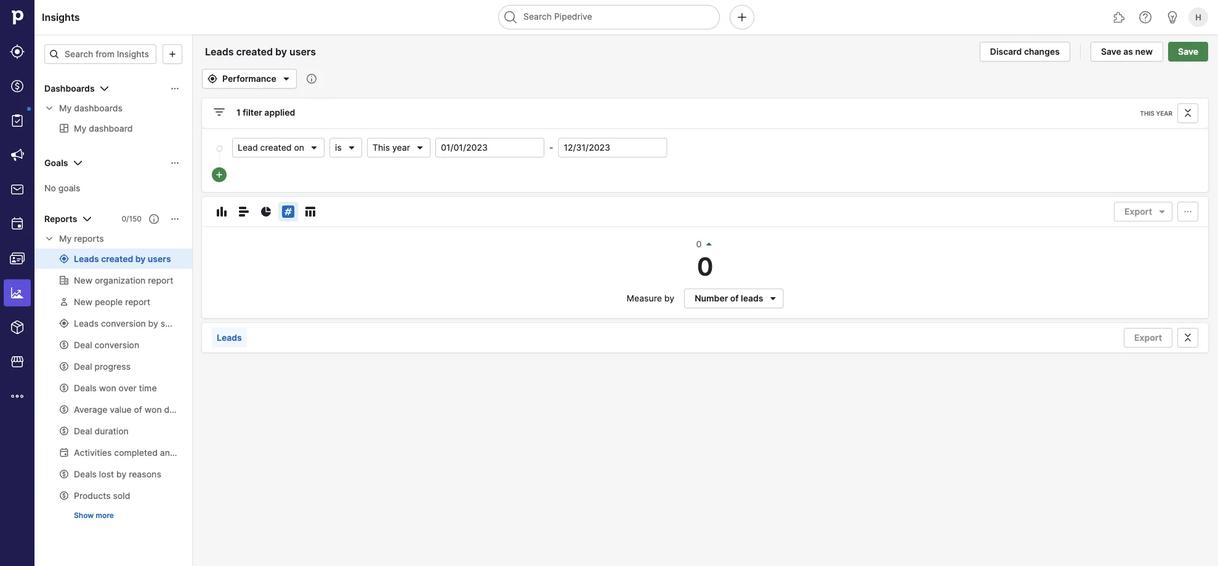Task type: describe. For each thing, give the bounding box(es) containing it.
dashboards button
[[35, 79, 192, 99]]

quick add image
[[735, 10, 750, 25]]

-
[[550, 143, 554, 153]]

save as new
[[1102, 47, 1154, 57]]

more
[[96, 512, 114, 521]]

info image
[[307, 74, 317, 84]]

insights
[[42, 11, 80, 23]]

0 vertical spatial this
[[1141, 110, 1155, 117]]

1 vertical spatial export
[[1135, 333, 1163, 344]]

created
[[260, 143, 292, 153]]

0 vertical spatial export
[[1125, 207, 1153, 217]]

color primary image inside lead created on popup button
[[309, 143, 319, 153]]

leads
[[217, 333, 242, 344]]

my reports
[[59, 234, 104, 244]]

this year inside popup button
[[373, 143, 410, 153]]

1 vertical spatial 0
[[697, 252, 714, 282]]

1 vertical spatial export button
[[1125, 328, 1173, 348]]

color primary image inside "performance" button
[[205, 74, 220, 84]]

products image
[[10, 320, 25, 335]]

save button
[[1169, 42, 1209, 62]]

Search from Insights text field
[[44, 44, 157, 64]]

this year button
[[367, 138, 431, 158]]

1 vertical spatial dashboards
[[74, 103, 123, 114]]

color secondary image for my dashboards
[[44, 104, 54, 113]]

discard changes button
[[980, 42, 1071, 62]]

1 horizontal spatial year
[[1157, 110, 1173, 117]]

new
[[1136, 47, 1154, 57]]

performance
[[222, 74, 277, 84]]

leads button
[[212, 328, 247, 348]]

goals inside button
[[44, 158, 68, 169]]

color primary image inside goals button
[[170, 158, 180, 168]]

marketplace image
[[10, 355, 25, 370]]

color secondary image for my reports
[[44, 234, 54, 244]]

measure
[[627, 294, 662, 304]]

by
[[665, 294, 675, 304]]

color primary image inside goals button
[[71, 156, 85, 171]]

my for my dashboards
[[59, 103, 72, 114]]

year inside popup button
[[393, 143, 410, 153]]

insights image
[[10, 286, 25, 301]]

my dashboards
[[59, 103, 123, 114]]

deals image
[[10, 79, 25, 94]]

2 mm/dd/yyyy text field from the left
[[559, 138, 668, 158]]

contacts image
[[10, 251, 25, 266]]

discard changes
[[991, 47, 1060, 57]]

dashboards inside button
[[44, 84, 95, 94]]

Search Pipedrive field
[[499, 5, 720, 30]]

1 filter applied
[[237, 108, 295, 118]]

of
[[731, 294, 739, 304]]

activities image
[[10, 217, 25, 232]]

1 horizontal spatial this year
[[1141, 110, 1173, 117]]

on
[[294, 143, 304, 153]]

save for save as new
[[1102, 47, 1122, 57]]

save for save
[[1179, 47, 1199, 57]]

color undefined image
[[10, 113, 25, 128]]

0 vertical spatial reports
[[44, 214, 77, 225]]

quick help image
[[1139, 10, 1154, 25]]



Task type: vqa. For each thing, say whether or not it's contained in the screenshot.
color undefined icon in Projects link
no



Task type: locate. For each thing, give the bounding box(es) containing it.
changes
[[1025, 47, 1060, 57]]

0 vertical spatial 0
[[697, 239, 702, 250]]

save as new button
[[1091, 42, 1164, 62]]

my for my reports
[[59, 234, 72, 244]]

0 down color positive icon
[[697, 252, 714, 282]]

0/150
[[122, 215, 142, 224]]

applied
[[265, 108, 295, 118]]

show more
[[74, 512, 114, 521]]

0 left color positive icon
[[697, 239, 702, 250]]

0 vertical spatial year
[[1157, 110, 1173, 117]]

is button
[[330, 138, 362, 158]]

0 vertical spatial goals
[[44, 158, 68, 169]]

show
[[74, 512, 94, 521]]

1
[[237, 108, 241, 118]]

1 vertical spatial goals
[[58, 183, 80, 194]]

color secondary image left my reports
[[44, 234, 54, 244]]

my right the color undefined icon
[[59, 103, 72, 114]]

2 save from the left
[[1179, 47, 1199, 57]]

sales assistant image
[[1166, 10, 1181, 25]]

0 horizontal spatial this
[[373, 143, 390, 153]]

save left as
[[1102, 47, 1122, 57]]

Lead created on field
[[232, 138, 325, 158]]

1 vertical spatial this
[[373, 143, 390, 153]]

this inside popup button
[[373, 143, 390, 153]]

leads image
[[10, 44, 25, 59]]

color primary image inside is popup button
[[347, 143, 357, 153]]

discard
[[991, 47, 1023, 57]]

1 save from the left
[[1102, 47, 1122, 57]]

lead created on button
[[232, 138, 325, 158]]

no goals
[[44, 183, 80, 194]]

this year
[[1141, 110, 1173, 117], [373, 143, 410, 153]]

goals up 'no'
[[44, 158, 68, 169]]

0 vertical spatial color secondary image
[[44, 104, 54, 113]]

0 vertical spatial my
[[59, 103, 72, 114]]

1 vertical spatial year
[[393, 143, 410, 153]]

filter
[[243, 108, 262, 118]]

number of leads
[[695, 294, 764, 304]]

1 my from the top
[[59, 103, 72, 114]]

1 color secondary image from the top
[[44, 104, 54, 113]]

color primary image inside "performance" button
[[279, 71, 294, 86]]

color primary image
[[165, 49, 180, 59], [205, 74, 220, 84], [97, 81, 112, 96], [170, 84, 180, 94], [212, 105, 227, 120], [309, 143, 319, 153], [71, 156, 85, 171], [214, 205, 229, 219], [237, 205, 251, 219], [259, 205, 274, 219], [303, 205, 318, 219], [1155, 207, 1170, 217], [1181, 207, 1196, 217], [1181, 333, 1196, 343]]

h
[[1196, 12, 1202, 22]]

mm/dd/yyyy text field left -
[[436, 138, 545, 158]]

color primary image
[[49, 49, 59, 59], [279, 71, 294, 86], [1181, 108, 1196, 118], [347, 143, 357, 153], [415, 143, 425, 153], [170, 158, 180, 168], [281, 205, 296, 219], [80, 212, 95, 227], [149, 214, 159, 224], [170, 214, 180, 224], [766, 294, 781, 304]]

1 vertical spatial this year
[[373, 143, 410, 153]]

campaigns image
[[10, 148, 25, 163]]

0 horizontal spatial this year
[[373, 143, 410, 153]]

0 vertical spatial dashboards
[[44, 84, 95, 94]]

2 my from the top
[[59, 234, 72, 244]]

This year field
[[367, 138, 431, 158]]

h button
[[1187, 5, 1212, 30]]

save down h button on the top right of page
[[1179, 47, 1199, 57]]

year
[[1157, 110, 1173, 117], [393, 143, 410, 153]]

0 horizontal spatial year
[[393, 143, 410, 153]]

as
[[1124, 47, 1134, 57]]

color primary image inside number of leads button
[[766, 294, 781, 304]]

my
[[59, 103, 72, 114], [59, 234, 72, 244]]

2 color secondary image from the top
[[44, 234, 54, 244]]

color primary inverted image
[[214, 170, 224, 180]]

color secondary image
[[44, 104, 54, 113], [44, 234, 54, 244]]

dashboards up my dashboards
[[44, 84, 95, 94]]

goals button
[[35, 153, 192, 173]]

export button
[[1115, 202, 1173, 222], [1125, 328, 1173, 348]]

color primary image inside this year popup button
[[415, 143, 425, 153]]

home image
[[8, 8, 26, 26]]

1 vertical spatial my
[[59, 234, 72, 244]]

0 horizontal spatial mm/dd/yyyy text field
[[436, 138, 545, 158]]

show more button
[[69, 509, 119, 524]]

reports down no goals
[[74, 234, 104, 244]]

sales inbox image
[[10, 182, 25, 197]]

0 horizontal spatial save
[[1102, 47, 1122, 57]]

number
[[695, 294, 729, 304]]

export
[[1125, 207, 1153, 217], [1135, 333, 1163, 344]]

dashboards down dashboards button
[[74, 103, 123, 114]]

1 horizontal spatial this
[[1141, 110, 1155, 117]]

no
[[44, 183, 56, 194]]

goals
[[44, 158, 68, 169], [58, 183, 80, 194]]

menu
[[0, 0, 35, 567]]

measure by
[[627, 294, 675, 304]]

0
[[697, 239, 702, 250], [697, 252, 714, 282]]

leads
[[741, 294, 764, 304]]

this
[[1141, 110, 1155, 117], [373, 143, 390, 153]]

color positive image
[[705, 240, 715, 250]]

my down no goals
[[59, 234, 72, 244]]

dashboards
[[44, 84, 95, 94], [74, 103, 123, 114]]

reports up my reports
[[44, 214, 77, 225]]

1 horizontal spatial mm/dd/yyyy text field
[[559, 138, 668, 158]]

0 vertical spatial this year
[[1141, 110, 1173, 117]]

is
[[335, 143, 342, 153]]

1 mm/dd/yyyy text field from the left
[[436, 138, 545, 158]]

Leads created by users field
[[202, 44, 338, 60]]

performance button
[[202, 69, 297, 89]]

number of leads button
[[685, 289, 784, 309]]

mm/dd/yyyy text field right -
[[559, 138, 668, 158]]

more image
[[10, 389, 25, 404]]

lead created on
[[238, 143, 304, 153]]

menu item
[[0, 276, 35, 311]]

1 horizontal spatial save
[[1179, 47, 1199, 57]]

lead
[[238, 143, 258, 153]]

goals right 'no'
[[58, 183, 80, 194]]

is field
[[330, 138, 362, 158]]

color secondary image right the color undefined icon
[[44, 104, 54, 113]]

save
[[1102, 47, 1122, 57], [1179, 47, 1199, 57]]

MM/DD/YYYY text field
[[436, 138, 545, 158], [559, 138, 668, 158]]

1 vertical spatial color secondary image
[[44, 234, 54, 244]]

reports
[[44, 214, 77, 225], [74, 234, 104, 244]]

0 vertical spatial export button
[[1115, 202, 1173, 222]]

1 vertical spatial reports
[[74, 234, 104, 244]]



